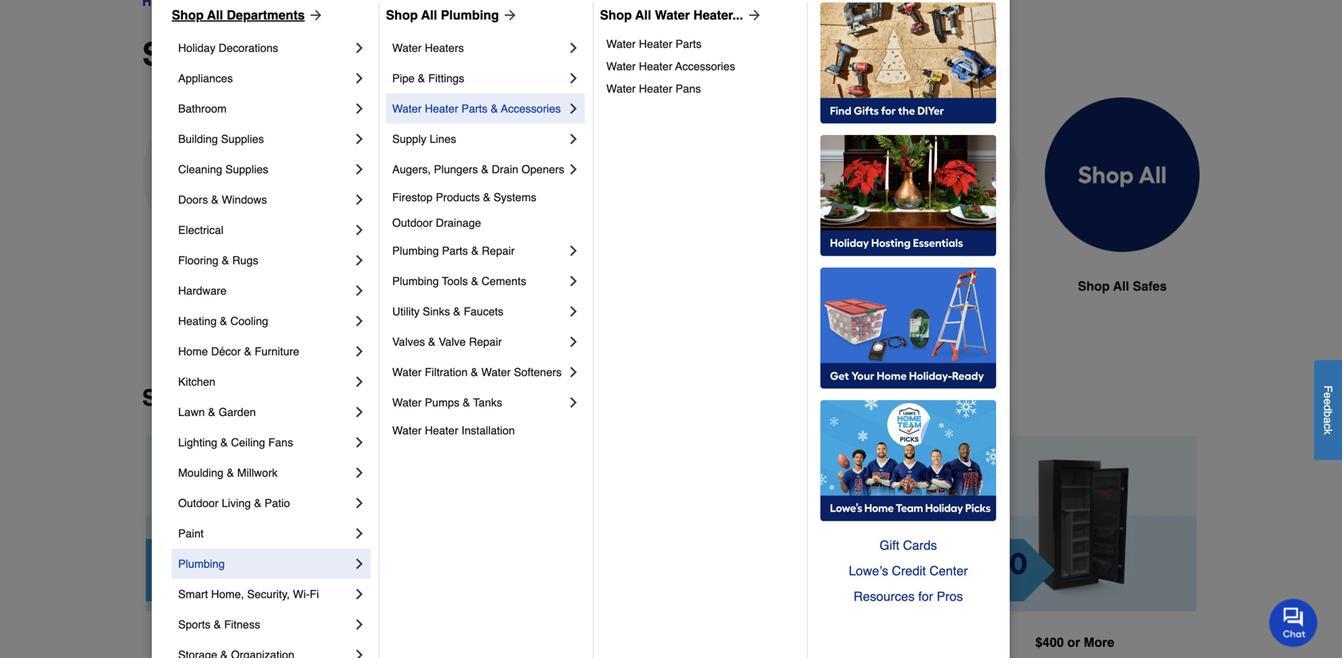 Task type: vqa. For each thing, say whether or not it's contained in the screenshot.
A tall black Sports Afield gun safe. image
yes



Task type: describe. For each thing, give the bounding box(es) containing it.
sports & fitness link
[[178, 610, 352, 640]]

shop all plumbing
[[386, 8, 499, 22]]

heater for water heater pans
[[639, 82, 673, 95]]

openers
[[522, 163, 565, 176]]

millwork
[[237, 467, 278, 480]]

outdoor drainage
[[392, 217, 481, 229]]

chevron right image for cleaning supplies
[[352, 161, 368, 177]]

windows
[[222, 193, 267, 206]]

more
[[1084, 635, 1115, 650]]

living
[[222, 497, 251, 510]]

all for departments
[[207, 8, 223, 22]]

water up 'tanks'
[[482, 366, 511, 379]]

resources
[[854, 589, 915, 604]]

chevron right image for paint
[[352, 526, 368, 542]]

water filtration & water softeners
[[392, 366, 562, 379]]

chevron right image for home décor & furniture
[[352, 344, 368, 360]]

water for water heaters
[[392, 42, 422, 54]]

gift cards
[[880, 538, 937, 553]]

lawn
[[178, 406, 205, 419]]

chevron right image for bathroom
[[352, 101, 368, 117]]

chevron right image for water filtration & water softeners
[[566, 364, 582, 380]]

utility
[[392, 305, 420, 318]]

hardware link
[[178, 276, 352, 306]]

kitchen
[[178, 376, 216, 388]]

paint
[[178, 527, 204, 540]]

or
[[257, 635, 270, 650]]

water heater parts & accessories link
[[392, 94, 566, 124]]

& inside firestop products & systems link
[[483, 191, 491, 204]]

safes for home safes
[[583, 279, 618, 294]]

holiday hosting essentials. image
[[821, 135, 997, 257]]

chevron right image for sports & fitness
[[352, 617, 368, 633]]

heater for water heater parts
[[639, 38, 673, 50]]

drainage
[[436, 217, 481, 229]]

water heaters
[[392, 42, 464, 54]]

utility sinks & faucets
[[392, 305, 504, 318]]

water heater parts link
[[607, 33, 796, 55]]

plumbing parts & repair
[[392, 245, 515, 257]]

water for water heater parts
[[607, 38, 636, 50]]

$99
[[232, 635, 253, 650]]

valves
[[392, 336, 425, 348]]

& inside "utility sinks & faucets" link
[[453, 305, 461, 318]]

cleaning
[[178, 163, 222, 176]]

$200 – $400
[[770, 636, 842, 650]]

f
[[1322, 386, 1335, 392]]

lowe's credit center
[[849, 564, 968, 579]]

parts for water heater parts & accessories
[[462, 102, 488, 115]]

chevron right image for moulding & millwork
[[352, 465, 368, 481]]

chevron right image for smart home, security, wi-fi
[[352, 587, 368, 603]]

all for water
[[635, 8, 652, 22]]

& inside heating & cooling link
[[220, 315, 227, 328]]

lawn & garden
[[178, 406, 256, 419]]

heater for water heater parts & accessories
[[425, 102, 459, 115]]

–
[[802, 636, 810, 650]]

parts for water heater parts
[[676, 38, 702, 50]]

get your home holiday-ready. image
[[821, 268, 997, 389]]

water pumps & tanks
[[392, 396, 502, 409]]

file
[[912, 279, 934, 294]]

valve
[[439, 336, 466, 348]]

filtration
[[425, 366, 468, 379]]

heater...
[[694, 8, 743, 22]]

shop for shop all plumbing
[[386, 8, 418, 22]]

shop for shop all water heater...
[[600, 8, 632, 22]]

shop for shop all departments
[[172, 8, 204, 22]]

file safes
[[912, 279, 972, 294]]

water filtration & water softeners link
[[392, 357, 566, 388]]

repair for valves & valve repair
[[469, 336, 502, 348]]

patio
[[265, 497, 290, 510]]

safes for shop safes by price
[[204, 386, 264, 411]]

& inside 'plumbing tools & cements' link
[[471, 275, 479, 288]]

lowe's
[[849, 564, 889, 579]]

building
[[178, 133, 218, 145]]

water heater installation link
[[392, 418, 582, 444]]

water for water heater pans
[[607, 82, 636, 95]]

decorations
[[219, 42, 278, 54]]

a tall black sports afield gun safe. image
[[323, 98, 478, 253]]

doors & windows link
[[178, 185, 352, 215]]

home safes
[[544, 279, 618, 294]]

fans
[[268, 436, 293, 449]]

pumps
[[425, 396, 460, 409]]

& inside flooring & rugs link
[[222, 254, 229, 267]]

cards
[[903, 538, 937, 553]]

water heater installation
[[392, 424, 515, 437]]

$200
[[770, 636, 799, 650]]

chevron right image for lawn & garden
[[352, 404, 368, 420]]

water heater accessories link
[[607, 55, 796, 78]]

lowe's home team holiday picks. image
[[821, 400, 997, 522]]

firestop
[[392, 191, 433, 204]]

moulding
[[178, 467, 224, 480]]

home safes link
[[503, 98, 659, 334]]

pipe & fittings link
[[392, 63, 566, 94]]

$200 to $400. image
[[684, 437, 928, 612]]

plumbing for plumbing tools & cements
[[392, 275, 439, 288]]

water heater pans link
[[607, 78, 796, 100]]

& inside "doors & windows" "link"
[[211, 193, 219, 206]]

gun safes
[[369, 279, 432, 294]]

a black sentrysafe file safe with a key in the lock and the lid ajar. image
[[865, 98, 1020, 252]]

c
[[1322, 424, 1335, 429]]

fi
[[310, 588, 319, 601]]

lighting
[[178, 436, 217, 449]]

chat invite button image
[[1270, 599, 1319, 647]]

water for water filtration & water softeners
[[392, 366, 422, 379]]

shop all departments
[[172, 8, 305, 22]]

all for plumbing
[[421, 8, 437, 22]]

home for home décor & furniture
[[178, 345, 208, 358]]

chevron right image for augers, plungers & drain openers
[[566, 161, 582, 177]]

fireproof safes link
[[142, 98, 297, 334]]

moulding & millwork
[[178, 467, 278, 480]]

chevron right image for doors & windows
[[352, 192, 368, 208]]

building supplies
[[178, 133, 264, 145]]

$99 or less. image
[[145, 437, 389, 612]]

water heater parts
[[607, 38, 702, 50]]

1 e from the top
[[1322, 392, 1335, 399]]

chevron right image for supply lines
[[566, 131, 582, 147]]

fittings
[[428, 72, 465, 85]]

1 horizontal spatial accessories
[[676, 60, 736, 73]]

& inside lighting & ceiling fans "link"
[[221, 436, 228, 449]]

electrical
[[178, 224, 224, 237]]

holiday decorations link
[[178, 33, 352, 63]]

chevron right image for plumbing tools & cements
[[566, 273, 582, 289]]

doors
[[178, 193, 208, 206]]

by
[[270, 386, 296, 411]]

file safes link
[[865, 98, 1020, 334]]

heater for water heater installation
[[425, 424, 459, 437]]

arrow right image
[[499, 7, 518, 23]]

chevron right image for electrical
[[352, 222, 368, 238]]

& inside water pumps & tanks link
[[463, 396, 470, 409]]

moulding & millwork link
[[178, 458, 352, 488]]



Task type: locate. For each thing, give the bounding box(es) containing it.
& left "millwork"
[[227, 467, 234, 480]]

arrow right image
[[305, 7, 324, 23], [743, 7, 763, 23]]

& inside sports & fitness link
[[214, 619, 221, 631]]

plumbing parts & repair link
[[392, 236, 566, 266]]

& right filtration on the bottom of the page
[[471, 366, 478, 379]]

0 vertical spatial supplies
[[221, 133, 264, 145]]

heaters
[[425, 42, 464, 54]]

cleaning supplies
[[178, 163, 268, 176]]

& down pipe & fittings 'link'
[[491, 102, 498, 115]]

& right "tools"
[[471, 275, 479, 288]]

& right lawn
[[208, 406, 216, 419]]

chevron right image for water heaters
[[566, 40, 582, 56]]

& left patio at the left bottom of the page
[[254, 497, 262, 510]]

plumbing up utility
[[392, 275, 439, 288]]

chevron right image for valves & valve repair
[[566, 334, 582, 350]]

holiday
[[178, 42, 216, 54]]

& inside the valves & valve repair link
[[428, 336, 436, 348]]

$400 or more
[[1036, 635, 1115, 650]]

heating
[[178, 315, 217, 328]]

chevron right image for water pumps & tanks
[[566, 395, 582, 411]]

home décor & furniture link
[[178, 336, 352, 367]]

décor
[[211, 345, 241, 358]]

2 horizontal spatial shop
[[600, 8, 632, 22]]

plumbing inside 'plumbing tools & cements' link
[[392, 275, 439, 288]]

heater down pumps
[[425, 424, 459, 437]]

1 horizontal spatial arrow right image
[[743, 7, 763, 23]]

repair down faucets
[[469, 336, 502, 348]]

& inside lawn & garden link
[[208, 406, 216, 419]]

chevron right image
[[566, 70, 582, 86], [566, 101, 582, 117], [566, 131, 582, 147], [352, 161, 368, 177], [352, 192, 368, 208], [566, 273, 582, 289], [566, 304, 582, 320], [352, 313, 368, 329], [566, 334, 582, 350], [352, 374, 368, 390], [352, 465, 368, 481], [352, 526, 368, 542]]

softeners
[[514, 366, 562, 379]]

departments
[[227, 8, 305, 22]]

& inside home décor & furniture link
[[244, 345, 252, 358]]

outdoor down firestop
[[392, 217, 433, 229]]

home up kitchen
[[178, 345, 208, 358]]

water heater parts & accessories
[[392, 102, 561, 115]]

& inside augers, plungers & drain openers link
[[481, 163, 489, 176]]

shop all water heater...
[[600, 8, 743, 22]]

0 horizontal spatial home
[[178, 345, 208, 358]]

shop all. image
[[1045, 98, 1200, 253]]

$400 or
[[1036, 635, 1081, 650]]

0 vertical spatial home
[[544, 279, 580, 294]]

shop up water heater parts on the top of page
[[600, 8, 632, 22]]

$99 or less
[[232, 635, 303, 650]]

0 horizontal spatial outdoor
[[178, 497, 219, 510]]

1 horizontal spatial outdoor
[[392, 217, 433, 229]]

repair down "outdoor drainage" link on the left of the page
[[482, 245, 515, 257]]

holiday decorations
[[178, 42, 278, 54]]

chevron right image for building supplies
[[352, 131, 368, 147]]

f e e d b a c k
[[1322, 386, 1335, 435]]

0 horizontal spatial shop
[[172, 8, 204, 22]]

security,
[[247, 588, 290, 601]]

outdoor living & patio
[[178, 497, 290, 510]]

flooring & rugs link
[[178, 245, 352, 276]]

& inside pipe & fittings 'link'
[[418, 72, 425, 85]]

sports
[[178, 619, 211, 631]]

chevron right image for utility sinks & faucets
[[566, 304, 582, 320]]

a black sentrysafe home safe with the door ajar. image
[[503, 98, 659, 252]]

drain
[[492, 163, 519, 176]]

0 horizontal spatial accessories
[[501, 102, 561, 115]]

shop all water heater... link
[[600, 6, 763, 25]]

heater for water heater accessories
[[639, 60, 673, 73]]

safes for gun safes
[[398, 279, 432, 294]]

chevron right image for pipe & fittings
[[566, 70, 582, 86]]

& left cooling on the top left of page
[[220, 315, 227, 328]]

heater down water heater accessories
[[639, 82, 673, 95]]

rugs
[[232, 254, 258, 267]]

0 vertical spatial accessories
[[676, 60, 736, 73]]

& inside the moulding & millwork link
[[227, 467, 234, 480]]

chevron right image for flooring & rugs
[[352, 253, 368, 269]]

valves & valve repair
[[392, 336, 502, 348]]

hardware
[[178, 285, 227, 297]]

electrical link
[[178, 215, 352, 245]]

& right pipe
[[418, 72, 425, 85]]

resources for pros link
[[821, 584, 997, 610]]

price
[[303, 386, 357, 411]]

chevron right image for plumbing parts & repair
[[566, 243, 582, 259]]

& down "outdoor drainage" link on the left of the page
[[471, 245, 479, 257]]

0 vertical spatial parts
[[676, 38, 702, 50]]

valves & valve repair link
[[392, 327, 566, 357]]

water heaters link
[[392, 33, 566, 63]]

parts up the supply lines link
[[462, 102, 488, 115]]

& right doors
[[211, 193, 219, 206]]

outdoor for outdoor living & patio
[[178, 497, 219, 510]]

chevron right image for holiday decorations
[[352, 40, 368, 56]]

chevron right image for heating & cooling
[[352, 313, 368, 329]]

flooring
[[178, 254, 219, 267]]

water up pipe
[[392, 42, 422, 54]]

& inside plumbing parts & repair link
[[471, 245, 479, 257]]

chevron right image for outdoor living & patio
[[352, 495, 368, 511]]

plumbing for plumbing
[[178, 558, 225, 571]]

chevron right image
[[352, 40, 368, 56], [566, 40, 582, 56], [352, 70, 368, 86], [352, 101, 368, 117], [352, 131, 368, 147], [566, 161, 582, 177], [352, 222, 368, 238], [566, 243, 582, 259], [352, 253, 368, 269], [352, 283, 368, 299], [352, 344, 368, 360], [566, 364, 582, 380], [566, 395, 582, 411], [352, 404, 368, 420], [352, 435, 368, 451], [352, 495, 368, 511], [352, 556, 368, 572], [352, 587, 368, 603], [352, 617, 368, 633], [352, 647, 368, 659]]

e
[[1322, 392, 1335, 399], [1322, 399, 1335, 405]]

safes for fireproof safes
[[233, 279, 267, 294]]

a black sentrysafe fireproof safe. image
[[142, 98, 297, 252]]

home right cements
[[544, 279, 580, 294]]

arrow right image up holiday decorations link
[[305, 7, 324, 23]]

1 vertical spatial shop
[[142, 386, 198, 411]]

water down water heater accessories
[[607, 82, 636, 95]]

a
[[1322, 417, 1335, 424]]

& inside water heater parts & accessories link
[[491, 102, 498, 115]]

arrow right image inside shop all water heater... link
[[743, 7, 763, 23]]

parts
[[676, 38, 702, 50], [462, 102, 488, 115], [442, 245, 468, 257]]

1 vertical spatial supplies
[[225, 163, 268, 176]]

k
[[1322, 429, 1335, 435]]

1 shop from the left
[[172, 8, 204, 22]]

supply lines
[[392, 133, 456, 145]]

home inside home décor & furniture link
[[178, 345, 208, 358]]

shop up the holiday
[[172, 8, 204, 22]]

furniture
[[255, 345, 299, 358]]

& inside the water filtration & water softeners link
[[471, 366, 478, 379]]

& left rugs
[[222, 254, 229, 267]]

& right sinks
[[453, 305, 461, 318]]

&
[[418, 72, 425, 85], [491, 102, 498, 115], [481, 163, 489, 176], [483, 191, 491, 204], [211, 193, 219, 206], [471, 245, 479, 257], [222, 254, 229, 267], [471, 275, 479, 288], [453, 305, 461, 318], [220, 315, 227, 328], [428, 336, 436, 348], [244, 345, 252, 358], [471, 366, 478, 379], [463, 396, 470, 409], [208, 406, 216, 419], [221, 436, 228, 449], [227, 467, 234, 480], [254, 497, 262, 510], [214, 619, 221, 631]]

augers,
[[392, 163, 431, 176]]

appliances
[[178, 72, 233, 85]]

water for water heater installation
[[392, 424, 422, 437]]

home inside home safes link
[[544, 279, 580, 294]]

shop inside 'link'
[[172, 8, 204, 22]]

1 vertical spatial parts
[[462, 102, 488, 115]]

parts down drainage
[[442, 245, 468, 257]]

appliances link
[[178, 63, 352, 94]]

water pumps & tanks link
[[392, 388, 566, 418]]

plumbing inside plumbing link
[[178, 558, 225, 571]]

augers, plungers & drain openers
[[392, 163, 565, 176]]

& right sports
[[214, 619, 221, 631]]

chevron right image for plumbing
[[352, 556, 368, 572]]

chevron right image for lighting & ceiling fans
[[352, 435, 368, 451]]

smart
[[178, 588, 208, 601]]

& left valve
[[428, 336, 436, 348]]

$400
[[813, 636, 842, 650]]

$400 or more. image
[[953, 437, 1197, 612]]

water up water heater pans
[[607, 60, 636, 73]]

$100 to $200. image
[[415, 437, 659, 612]]

home
[[544, 279, 580, 294], [178, 345, 208, 358]]

accessories down pipe & fittings 'link'
[[501, 102, 561, 115]]

a black honeywell chest safe with the top open. image
[[684, 98, 839, 253]]

supplies up windows
[[225, 163, 268, 176]]

shop for shop safes by price
[[142, 386, 198, 411]]

0 horizontal spatial shop
[[142, 386, 198, 411]]

& up "outdoor drainage" link on the left of the page
[[483, 191, 491, 204]]

e up b
[[1322, 399, 1335, 405]]

plumbing tools & cements
[[392, 275, 527, 288]]

heater up lines
[[425, 102, 459, 115]]

supplies for building supplies
[[221, 133, 264, 145]]

supplies up cleaning supplies
[[221, 133, 264, 145]]

home décor & furniture
[[178, 345, 299, 358]]

building supplies link
[[178, 124, 352, 154]]

cleaning supplies link
[[178, 154, 352, 185]]

home for home safes
[[544, 279, 580, 294]]

3 shop from the left
[[600, 8, 632, 22]]

accessories down water heater parts link
[[676, 60, 736, 73]]

outdoor living & patio link
[[178, 488, 352, 519]]

ceiling
[[231, 436, 265, 449]]

pans
[[676, 82, 701, 95]]

resources for pros
[[854, 589, 963, 604]]

water down water pumps & tanks
[[392, 424, 422, 437]]

0 horizontal spatial arrow right image
[[305, 7, 324, 23]]

utility sinks & faucets link
[[392, 296, 566, 327]]

safes for file safes
[[938, 279, 972, 294]]

1 horizontal spatial shop
[[386, 8, 418, 22]]

all inside 'link'
[[207, 8, 223, 22]]

chevron right image for water heater parts & accessories
[[566, 101, 582, 117]]

1 horizontal spatial home
[[544, 279, 580, 294]]

e up d
[[1322, 392, 1335, 399]]

1 vertical spatial repair
[[469, 336, 502, 348]]

1 vertical spatial accessories
[[501, 102, 561, 115]]

1 vertical spatial outdoor
[[178, 497, 219, 510]]

plumbing down outdoor drainage
[[392, 245, 439, 257]]

plumbing inside shop all plumbing link
[[441, 8, 499, 22]]

all for safes
[[1114, 279, 1130, 294]]

arrow right image inside shop all departments 'link'
[[305, 7, 324, 23]]

parts up water heater accessories link on the top of the page
[[676, 38, 702, 50]]

gun
[[369, 279, 394, 294]]

home,
[[211, 588, 244, 601]]

doors & windows
[[178, 193, 267, 206]]

& inside outdoor living & patio link
[[254, 497, 262, 510]]

water for water heater accessories
[[607, 60, 636, 73]]

chevron right image for hardware
[[352, 283, 368, 299]]

arrow right image for shop all departments
[[305, 7, 324, 23]]

0 vertical spatial outdoor
[[392, 217, 433, 229]]

b
[[1322, 411, 1335, 417]]

water for water pumps & tanks
[[392, 396, 422, 409]]

plumbing up smart
[[178, 558, 225, 571]]

plumbing for plumbing parts & repair
[[392, 245, 439, 257]]

water up water heater parts on the top of page
[[655, 8, 690, 22]]

& left 'tanks'
[[463, 396, 470, 409]]

garden
[[219, 406, 256, 419]]

heater down water heater parts on the top of page
[[639, 60, 673, 73]]

gun safes link
[[323, 98, 478, 334]]

repair for plumbing parts & repair
[[482, 245, 515, 257]]

supplies for cleaning supplies
[[225, 163, 268, 176]]

1 arrow right image from the left
[[305, 7, 324, 23]]

2 shop from the left
[[386, 8, 418, 22]]

heater up water heater accessories
[[639, 38, 673, 50]]

supply lines link
[[392, 124, 566, 154]]

less
[[273, 635, 303, 650]]

arrow right image up water heater parts link
[[743, 7, 763, 23]]

water down 'valves'
[[392, 366, 422, 379]]

outdoor down moulding at the bottom left of the page
[[178, 497, 219, 510]]

arrow right image for shop all water heater...
[[743, 7, 763, 23]]

chevron right image for kitchen
[[352, 374, 368, 390]]

0 vertical spatial shop
[[1078, 279, 1110, 294]]

chevron right image for appliances
[[352, 70, 368, 86]]

shop up the water heaters
[[386, 8, 418, 22]]

water
[[655, 8, 690, 22], [607, 38, 636, 50], [392, 42, 422, 54], [607, 60, 636, 73], [607, 82, 636, 95], [392, 102, 422, 115], [392, 366, 422, 379], [482, 366, 511, 379], [392, 396, 422, 409], [392, 424, 422, 437]]

find gifts for the diyer. image
[[821, 2, 997, 124]]

2 e from the top
[[1322, 399, 1335, 405]]

plumbing tools & cements link
[[392, 266, 566, 296]]

lighting & ceiling fans link
[[178, 428, 352, 458]]

& right décor
[[244, 345, 252, 358]]

2 vertical spatial parts
[[442, 245, 468, 257]]

water heater accessories
[[607, 60, 736, 73]]

plumbing inside plumbing parts & repair link
[[392, 245, 439, 257]]

outdoor for outdoor drainage
[[392, 217, 433, 229]]

supplies
[[221, 133, 264, 145], [225, 163, 268, 176]]

water for water heater parts & accessories
[[392, 102, 422, 115]]

shop safes by price
[[142, 386, 357, 411]]

all
[[207, 8, 223, 22], [421, 8, 437, 22], [635, 8, 652, 22], [1114, 279, 1130, 294]]

shop for shop all safes
[[1078, 279, 1110, 294]]

& left ceiling
[[221, 436, 228, 449]]

0 vertical spatial repair
[[482, 245, 515, 257]]

water up water heater accessories
[[607, 38, 636, 50]]

2 arrow right image from the left
[[743, 7, 763, 23]]

lawn & garden link
[[178, 397, 352, 428]]

products
[[436, 191, 480, 204]]

& left drain
[[481, 163, 489, 176]]

water up supply
[[392, 102, 422, 115]]

plumbing up water heaters link
[[441, 8, 499, 22]]

1 vertical spatial home
[[178, 345, 208, 358]]

supply
[[392, 133, 427, 145]]

plungers
[[434, 163, 478, 176]]

water heater pans
[[607, 82, 701, 95]]

water left pumps
[[392, 396, 422, 409]]

1 horizontal spatial shop
[[1078, 279, 1110, 294]]

gift cards link
[[821, 533, 997, 559]]



